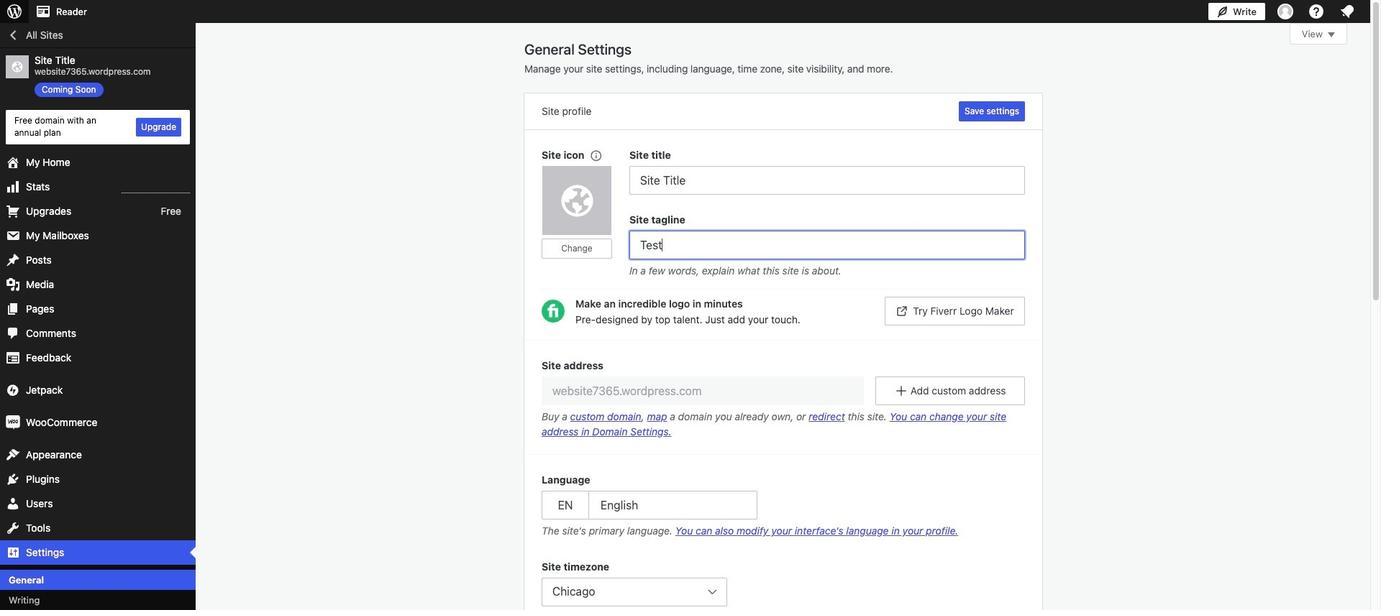 Task type: locate. For each thing, give the bounding box(es) containing it.
None text field
[[630, 166, 1025, 195], [630, 231, 1025, 260], [542, 377, 864, 406], [630, 166, 1025, 195], [630, 231, 1025, 260], [542, 377, 864, 406]]

main content
[[524, 23, 1348, 611]]

help image
[[1308, 3, 1325, 20]]

manage your notifications image
[[1339, 3, 1356, 20]]

more information image
[[589, 149, 602, 162]]

2 img image from the top
[[6, 416, 20, 430]]

img image
[[6, 383, 20, 398], [6, 416, 20, 430]]

group
[[542, 147, 630, 282], [630, 147, 1025, 195], [630, 212, 1025, 282], [524, 340, 1043, 455], [542, 473, 1025, 542], [542, 560, 1025, 611]]

1 vertical spatial img image
[[6, 416, 20, 430]]

my profile image
[[1278, 4, 1294, 19]]

0 vertical spatial img image
[[6, 383, 20, 398]]



Task type: vqa. For each thing, say whether or not it's contained in the screenshot.
insert_drive_file icon in the right of the page
no



Task type: describe. For each thing, give the bounding box(es) containing it.
1 img image from the top
[[6, 383, 20, 398]]

closed image
[[1328, 32, 1335, 37]]

fiverr small logo image
[[542, 300, 565, 323]]

highest hourly views 0 image
[[122, 184, 190, 193]]

manage your sites image
[[6, 3, 23, 20]]



